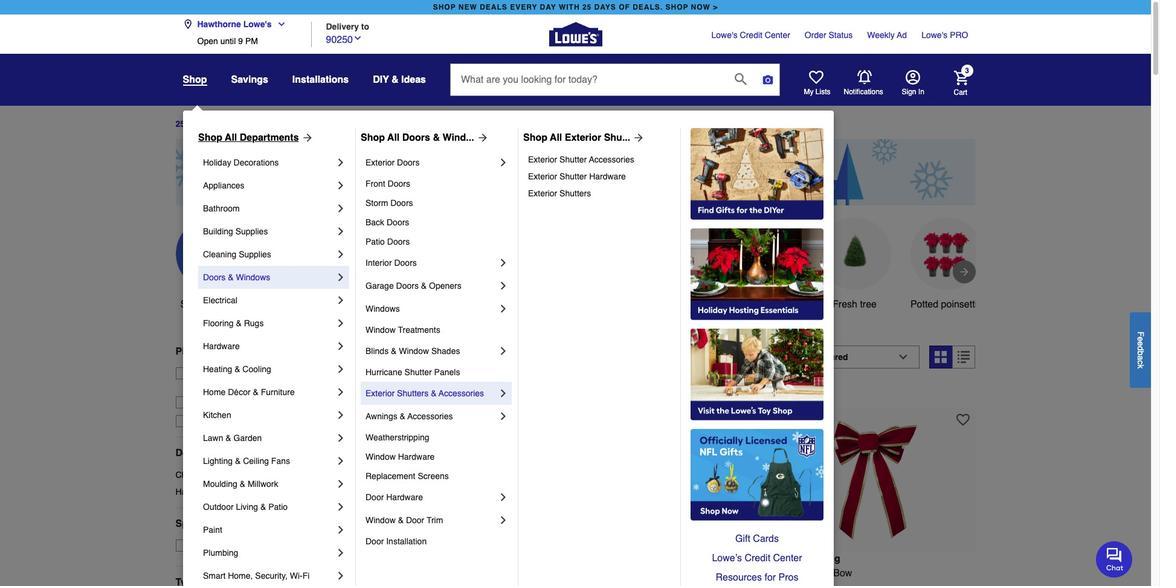 Task type: vqa. For each thing, say whether or not it's contained in the screenshot.
100- within the Holiday Living 100-Count 20.62-ft White Incandescent Plug- In Christmas String Lights
yes



Task type: describe. For each thing, give the bounding box(es) containing it.
patio doors
[[366, 237, 410, 247]]

shop all departments
[[198, 132, 299, 143]]

holiday for holiday living 8.5-in w red bow
[[774, 553, 809, 564]]

exterior doors
[[366, 158, 420, 167]]

decorations for holiday decorations
[[234, 158, 279, 167]]

doors & windows
[[203, 272, 270, 282]]

8.5-
[[774, 568, 791, 579]]

tree
[[860, 299, 877, 310]]

hanukkah decorations link
[[176, 486, 336, 498]]

& down cleaning supplies at the top of the page
[[228, 272, 234, 282]]

ft inside holiday living 100-count 20.62-ft white incandescent plug- in christmas string lights
[[430, 568, 435, 579]]

count inside the 100-count 20.62-ft multicolor incandescent plug-in christmas string lights
[[584, 568, 610, 579]]

deals inside button
[[218, 299, 243, 310]]

fi
[[302, 571, 310, 581]]

shop for shop
[[183, 74, 207, 85]]

interior
[[366, 258, 392, 268]]

chevron right image for lawn & garden
[[335, 432, 347, 444]]

door for door hardware
[[366, 492, 384, 502]]

exterior for exterior doors
[[366, 158, 395, 167]]

accessories for exterior shutter accessories
[[589, 155, 634, 164]]

interior doors
[[366, 258, 417, 268]]

garage
[[366, 281, 394, 291]]

led button
[[359, 217, 432, 312]]

paint link
[[203, 518, 335, 541]]

shop for shop all departments
[[198, 132, 222, 143]]

w
[[801, 568, 810, 579]]

in inside holiday living 100-count 20.62-ft white incandescent plug- in christmas string lights
[[355, 582, 363, 586]]

& inside button
[[265, 381, 271, 390]]

of
[[210, 119, 218, 129]]

compare for 1001813120 element
[[377, 387, 411, 397]]

lighting & ceiling fans link
[[203, 450, 335, 472]]

& left wind...
[[433, 132, 440, 143]]

2 heart outline image from the left
[[957, 413, 970, 426]]

lowe's home improvement account image
[[905, 70, 920, 85]]

lights inside holiday living 100-count 20.62-ft white incandescent plug- in christmas string lights
[[440, 582, 466, 586]]

1 horizontal spatial 25
[[582, 3, 592, 11]]

lowe's home improvement notification center image
[[857, 70, 872, 85]]

window & door trim
[[366, 515, 445, 525]]

doors & windows link
[[203, 266, 335, 289]]

chevron right image for home décor & furniture
[[335, 386, 347, 398]]

moulding & millwork link
[[203, 472, 335, 495]]

door hardware
[[366, 492, 423, 502]]

hawthorne lowe's & nearby stores button
[[194, 379, 325, 391]]

rugs
[[244, 318, 264, 328]]

delivery to
[[326, 21, 369, 31]]

resources for pros
[[716, 572, 798, 583]]

chevron right image for door hardware
[[497, 491, 509, 503]]

today
[[264, 368, 286, 378]]

departments element
[[176, 447, 336, 459]]

window inside blinds & window shades link
[[399, 346, 429, 356]]

free
[[194, 368, 211, 378]]

ceiling
[[243, 456, 269, 466]]

doors for storm
[[390, 198, 413, 208]]

shop all deals
[[180, 299, 243, 310]]

kitchen link
[[203, 404, 335, 427]]

100- inside the 100-count 20.62-ft multicolor incandescent plug-in christmas string lights
[[565, 568, 584, 579]]

1 vertical spatial delivery
[[220, 346, 257, 357]]

resources for pros link
[[691, 568, 824, 586]]

& inside button
[[392, 74, 399, 85]]

christmas inside the 100-count 20.62-ft multicolor incandescent plug-in christmas string lights
[[598, 582, 641, 586]]

screens
[[418, 471, 449, 481]]

decorations for christmas decorations
[[216, 470, 261, 480]]

special offers button
[[176, 508, 336, 539]]

cart
[[954, 88, 967, 96]]

shop button
[[183, 74, 207, 86]]

exterior for exterior shutter accessories
[[528, 155, 557, 164]]

until
[[220, 36, 236, 46]]

chevron right image for kitchen
[[335, 409, 347, 421]]

lowe's pro
[[921, 30, 968, 40]]

hawthorne for hawthorne lowe's
[[197, 19, 241, 29]]

chevron right image for cleaning supplies
[[335, 248, 347, 260]]

& inside 'link'
[[398, 515, 404, 525]]

grid view image
[[935, 351, 947, 363]]

& down hurricane shutter panels link
[[431, 388, 437, 398]]

shutter for panels
[[405, 367, 432, 377]]

doors inside shop all doors & wind... link
[[402, 132, 430, 143]]

bathroom link
[[203, 197, 335, 220]]

holiday for holiday decorations
[[203, 158, 231, 167]]

order status link
[[805, 29, 853, 41]]

chevron right image for holiday decorations
[[335, 156, 347, 169]]

storm
[[366, 198, 388, 208]]

1 vertical spatial patio
[[268, 502, 288, 512]]

window treatments
[[366, 325, 440, 335]]

patio doors link
[[366, 232, 509, 251]]

shutter for accessories
[[560, 155, 587, 164]]

replacement
[[366, 471, 415, 481]]

chevron right image for exterior shutters & accessories
[[497, 387, 509, 399]]

plug- inside holiday living 100-count 20.62-ft white incandescent plug- in christmas string lights
[[526, 568, 548, 579]]

red
[[813, 568, 831, 579]]

weekly ad link
[[867, 29, 907, 41]]

status
[[829, 30, 853, 40]]

building supplies link
[[203, 220, 335, 243]]

chevron right image for smart home, security, wi-fi
[[335, 570, 347, 582]]

hurricane
[[366, 367, 402, 377]]

chevron right image for lighting & ceiling fans
[[335, 455, 347, 467]]

order status
[[805, 30, 853, 40]]

fans
[[271, 456, 290, 466]]

wi-
[[290, 571, 302, 581]]

0 horizontal spatial pickup
[[176, 346, 207, 357]]

hawthorne lowe's & nearby stores
[[194, 381, 325, 390]]

garden
[[234, 433, 262, 443]]

ideas
[[401, 74, 426, 85]]

panels
[[434, 367, 460, 377]]

count inside holiday living 100-count 20.62-ft white incandescent plug- in christmas string lights
[[374, 568, 400, 579]]

nearby
[[273, 381, 299, 390]]

accessories for awnings & accessories
[[407, 411, 453, 421]]

lowe's home improvement lists image
[[809, 70, 823, 85]]

b
[[1136, 351, 1146, 355]]

chevron right image for flooring & rugs
[[335, 317, 347, 329]]

appliances
[[203, 181, 244, 190]]

100- inside holiday living 100-count 20.62-ft white incandescent plug- in christmas string lights
[[355, 568, 374, 579]]

center for lowe's credit center
[[773, 553, 802, 564]]

1 vertical spatial 25
[[176, 119, 185, 129]]

home
[[203, 387, 226, 397]]

5013254527 element
[[774, 386, 831, 398]]

savings inside button
[[470, 299, 504, 310]]

days
[[187, 119, 207, 129]]

lowe's credit center
[[712, 553, 802, 564]]

Search Query text field
[[451, 64, 725, 95]]

products
[[383, 352, 439, 368]]

home décor & furniture
[[203, 387, 295, 397]]

arrow right image for shop all exterior shu...
[[630, 132, 645, 144]]

hawthorne for hawthorne lowe's & nearby stores
[[194, 381, 235, 390]]

doors for patio
[[387, 237, 410, 247]]

shutters for exterior shutters
[[560, 189, 591, 198]]

hanukkah
[[176, 487, 214, 497]]

chevron right image for awnings & accessories
[[497, 410, 509, 422]]

0 vertical spatial delivery
[[326, 21, 359, 31]]

multicolor
[[648, 568, 689, 579]]

flooring
[[203, 318, 234, 328]]

shu...
[[604, 132, 630, 143]]

1 horizontal spatial windows
[[366, 304, 400, 314]]

0 vertical spatial deals
[[220, 119, 243, 129]]

arrow right image for shop all doors & wind...
[[474, 132, 489, 144]]

hardware down exterior shutter accessories link
[[589, 172, 626, 181]]

exterior shutters & accessories
[[366, 388, 484, 398]]

living for count
[[392, 553, 421, 564]]

chevron right image for electrical
[[335, 294, 347, 306]]

offers
[[212, 518, 241, 529]]

fresh tree
[[833, 299, 877, 310]]

shades
[[431, 346, 460, 356]]

d
[[1136, 346, 1146, 351]]

lights inside the 100-count 20.62-ft multicolor incandescent plug-in christmas string lights
[[672, 582, 698, 586]]

white inside button
[[750, 299, 775, 310]]

heating
[[203, 364, 232, 374]]

ft inside the 100-count 20.62-ft multicolor incandescent plug-in christmas string lights
[[640, 568, 645, 579]]

all for departments
[[225, 132, 237, 143]]

supplies for cleaning supplies
[[239, 250, 271, 259]]

>
[[713, 3, 718, 11]]

& down the hanukkah decorations link
[[260, 502, 266, 512]]

storm doors link
[[366, 193, 509, 213]]

special offers
[[176, 518, 241, 529]]

2 e from the top
[[1136, 341, 1146, 346]]

list view image
[[958, 351, 970, 363]]

& right awnings
[[400, 411, 405, 421]]

white inside holiday living 100-count 20.62-ft white incandescent plug- in christmas string lights
[[438, 568, 463, 579]]

deals.
[[633, 3, 663, 11]]

0 horizontal spatial in
[[443, 352, 454, 368]]

shop for shop all exterior shu...
[[523, 132, 547, 143]]

poinsettia
[[941, 299, 982, 310]]

chevron right image for appliances
[[335, 179, 347, 192]]

doors for front
[[388, 179, 410, 189]]

exterior for exterior shutter hardware
[[528, 172, 557, 181]]

20.62- inside the 100-count 20.62-ft multicolor incandescent plug-in christmas string lights
[[612, 568, 640, 579]]

chevron right image for window & door trim
[[497, 514, 509, 526]]

door for door installation
[[366, 537, 384, 546]]

a
[[1136, 355, 1146, 360]]

doors for exterior
[[397, 158, 420, 167]]

bow
[[833, 568, 852, 579]]

chevron right image for building supplies
[[335, 225, 347, 237]]

notifications
[[844, 88, 883, 96]]

electrical
[[203, 295, 237, 305]]

blinds & window shades link
[[366, 340, 497, 363]]

departments inside departments element
[[176, 448, 235, 458]]

building
[[203, 227, 233, 236]]



Task type: locate. For each thing, give the bounding box(es) containing it.
0 horizontal spatial heart outline image
[[747, 413, 760, 426]]

2 20.62- from the left
[[612, 568, 640, 579]]

2 compare from the left
[[796, 387, 831, 397]]

& left millwork
[[240, 479, 245, 489]]

living for in
[[812, 553, 840, 564]]

shutters down hurricane shutter panels
[[397, 388, 429, 398]]

chevron right image for hardware
[[335, 340, 347, 352]]

departments inside shop all departments link
[[240, 132, 299, 143]]

door hardware link
[[366, 486, 497, 509]]

& right lawn
[[226, 433, 231, 443]]

home décor & furniture link
[[203, 381, 335, 404]]

living for patio
[[236, 502, 258, 512]]

lowe's down free store pickup today at:
[[237, 381, 263, 390]]

shop up the exterior doors
[[361, 132, 385, 143]]

diy
[[373, 74, 389, 85]]

window up door installation
[[366, 515, 396, 525]]

2 horizontal spatial christmas
[[598, 582, 641, 586]]

arrow right image up poinsettia
[[958, 266, 970, 278]]

0 vertical spatial center
[[765, 30, 790, 40]]

f
[[1136, 331, 1146, 336]]

& left openers
[[421, 281, 427, 291]]

1 horizontal spatial savings
[[470, 299, 504, 310]]

holiday inside holiday living 8.5-in w red bow
[[774, 553, 809, 564]]

hardware down replacement screens
[[386, 492, 423, 502]]

1 vertical spatial center
[[773, 553, 802, 564]]

smart home, security, wi-fi
[[203, 571, 310, 581]]

electrical link
[[203, 289, 335, 312]]

at:
[[288, 368, 298, 378]]

chevron right image for heating & cooling
[[335, 363, 347, 375]]

doors inside patio doors link
[[387, 237, 410, 247]]

1 vertical spatial deals
[[218, 299, 243, 310]]

all for deals
[[205, 299, 216, 310]]

living up red
[[812, 553, 840, 564]]

1 heart outline image from the left
[[747, 413, 760, 426]]

living inside holiday living 8.5-in w red bow
[[812, 553, 840, 564]]

lowe's inside button
[[243, 19, 272, 29]]

door down the replacement
[[366, 492, 384, 502]]

1 vertical spatial departments
[[176, 448, 235, 458]]

compare for 5013254527 element
[[796, 387, 831, 397]]

door left installation
[[366, 537, 384, 546]]

shop left electrical
[[180, 299, 203, 310]]

décor
[[228, 387, 250, 397]]

chevron right image for plumbing
[[335, 547, 347, 559]]

incandescent inside holiday living 100-count 20.62-ft white incandescent plug- in christmas string lights
[[466, 568, 523, 579]]

hanukkah decorations
[[176, 487, 261, 497]]

0 horizontal spatial ft
[[430, 568, 435, 579]]

departments down lawn
[[176, 448, 235, 458]]

0 vertical spatial white
[[750, 299, 775, 310]]

pickup & delivery
[[176, 346, 257, 357]]

e up b
[[1136, 341, 1146, 346]]

find gifts for the diyer. image
[[691, 128, 824, 220]]

decorations
[[234, 158, 279, 167], [514, 352, 598, 368], [216, 470, 261, 480], [216, 487, 261, 497]]

window inside window & door trim 'link'
[[366, 515, 396, 525]]

lowe's down >
[[711, 30, 738, 40]]

2 vertical spatial accessories
[[407, 411, 453, 421]]

1 vertical spatial plug-
[[565, 582, 587, 586]]

led
[[386, 299, 405, 310]]

doors inside doors & windows link
[[203, 272, 226, 282]]

shutter up exterior shutter hardware
[[560, 155, 587, 164]]

holiday hosting essentials. image
[[691, 228, 824, 320]]

hanging decoration button
[[635, 217, 707, 326]]

delivery up heating & cooling
[[220, 346, 257, 357]]

shop new deals every day with 25 days of deals. shop now > link
[[431, 0, 720, 15]]

25 left days
[[176, 119, 185, 129]]

doors inside the back doors link
[[387, 218, 409, 227]]

window inside window hardware link
[[366, 452, 396, 462]]

credit inside 'lowe's credit center' link
[[740, 30, 762, 40]]

center inside lowe's credit center link
[[773, 553, 802, 564]]

1001813120 element
[[355, 386, 411, 398]]

20.62- left multicolor
[[612, 568, 640, 579]]

lowe's home improvement logo image
[[549, 8, 602, 61]]

doors up garage doors & openers
[[394, 258, 417, 268]]

1 vertical spatial white
[[438, 568, 463, 579]]

shop all exterior shu... link
[[523, 131, 645, 145]]

holiday decorations link
[[203, 151, 335, 174]]

exterior shutters & accessories link
[[366, 382, 497, 405]]

chevron right image
[[335, 156, 347, 169], [497, 156, 509, 169], [335, 179, 347, 192], [335, 202, 347, 214], [335, 248, 347, 260], [497, 257, 509, 269], [335, 271, 347, 283], [497, 280, 509, 292], [335, 294, 347, 306], [335, 340, 347, 352], [335, 386, 347, 398], [497, 387, 509, 399], [497, 410, 509, 422], [335, 455, 347, 467], [497, 491, 509, 503], [335, 524, 347, 536]]

arrow right image for shop all departments
[[299, 132, 313, 144]]

0 horizontal spatial chevron down image
[[272, 19, 286, 29]]

supplies up cleaning supplies at the top of the page
[[235, 227, 268, 236]]

0 vertical spatial shutters
[[560, 189, 591, 198]]

pickup up hawthorne lowe's & nearby stores button
[[236, 368, 261, 378]]

white button
[[727, 217, 799, 312]]

1 vertical spatial hawthorne
[[194, 381, 235, 390]]

arrow right image inside shop all departments link
[[299, 132, 313, 144]]

0 vertical spatial savings button
[[231, 69, 268, 91]]

0 vertical spatial in
[[443, 352, 454, 368]]

all down 25 days of deals link
[[225, 132, 237, 143]]

string
[[412, 582, 437, 586], [644, 582, 669, 586]]

lighting & ceiling fans
[[203, 456, 290, 466]]

doors inside exterior doors link
[[397, 158, 420, 167]]

deals right of
[[220, 119, 243, 129]]

0 vertical spatial savings
[[231, 74, 268, 85]]

hardware up replacement screens
[[398, 452, 435, 462]]

1 100- from the left
[[355, 568, 374, 579]]

arrow right image up holiday decorations link
[[299, 132, 313, 144]]

home,
[[228, 571, 253, 581]]

string inside the 100-count 20.62-ft multicolor incandescent plug-in christmas string lights
[[644, 582, 669, 586]]

1 horizontal spatial shop
[[665, 3, 688, 11]]

2 count from the left
[[584, 568, 610, 579]]

1 string from the left
[[412, 582, 437, 586]]

window for hardware
[[366, 452, 396, 462]]

20.62-
[[403, 568, 430, 579], [612, 568, 640, 579]]

0 horizontal spatial incandescent
[[466, 568, 523, 579]]

1 vertical spatial savings
[[470, 299, 504, 310]]

0 horizontal spatial string
[[412, 582, 437, 586]]

savings up window treatments link
[[470, 299, 504, 310]]

1 vertical spatial windows
[[366, 304, 400, 314]]

0 vertical spatial credit
[[740, 30, 762, 40]]

accessories down panels
[[439, 388, 484, 398]]

doors for garage
[[396, 281, 419, 291]]

1 e from the top
[[1136, 336, 1146, 341]]

2 vertical spatial delivery
[[212, 416, 243, 426]]

1 horizontal spatial 20.62-
[[612, 568, 640, 579]]

holiday inside holiday living 100-count 20.62-ft white incandescent plug- in christmas string lights
[[355, 553, 390, 564]]

1 ft from the left
[[430, 568, 435, 579]]

25 days of deals. shop new deals every day. while supplies last. image
[[176, 139, 975, 205]]

chevron right image for exterior doors
[[497, 156, 509, 169]]

1 horizontal spatial 100-
[[565, 568, 584, 579]]

0 vertical spatial chevron down image
[[272, 19, 286, 29]]

all inside button
[[205, 299, 216, 310]]

weekly
[[867, 30, 895, 40]]

0 vertical spatial hawthorne
[[197, 19, 241, 29]]

credit for lowe's
[[745, 553, 770, 564]]

arrow right image inside shop all exterior shu... link
[[630, 132, 645, 144]]

1 horizontal spatial chevron down image
[[353, 33, 363, 43]]

chevron right image for bathroom
[[335, 202, 347, 214]]

1 horizontal spatial incandescent
[[692, 568, 749, 579]]

window
[[366, 325, 396, 335], [399, 346, 429, 356], [366, 452, 396, 462], [366, 515, 396, 525]]

2 shop from the left
[[665, 3, 688, 11]]

exterior for exterior shutters & accessories
[[366, 388, 395, 398]]

shop down 25 days of deals link
[[198, 132, 222, 143]]

1 horizontal spatial heart outline image
[[957, 413, 970, 426]]

1 horizontal spatial pickup
[[236, 368, 261, 378]]

camera image
[[762, 74, 774, 86]]

f e e d b a c k button
[[1130, 312, 1151, 388]]

compare inside 1001813120 element
[[377, 387, 411, 397]]

20.62- inside holiday living 100-count 20.62-ft white incandescent plug- in christmas string lights
[[403, 568, 430, 579]]

lowe's credit center link
[[691, 549, 824, 568]]

hawthorne down store
[[194, 381, 235, 390]]

heating & cooling link
[[203, 358, 335, 381]]

patio
[[366, 237, 385, 247], [268, 502, 288, 512]]

0 vertical spatial accessories
[[589, 155, 634, 164]]

2 100- from the left
[[565, 568, 584, 579]]

chevron down image inside 90250 'button'
[[353, 33, 363, 43]]

moulding
[[203, 479, 237, 489]]

chevron right image for moulding & millwork
[[335, 478, 347, 490]]

credit up search image
[[740, 30, 762, 40]]

count
[[374, 568, 400, 579], [584, 568, 610, 579]]

exterior shutters
[[528, 189, 591, 198]]

1 horizontal spatial plug-
[[565, 582, 587, 586]]

1 vertical spatial pickup
[[236, 368, 261, 378]]

1 shop from the left
[[433, 3, 456, 11]]

0 horizontal spatial christmas
[[176, 470, 214, 480]]

1 horizontal spatial christmas
[[366, 582, 409, 586]]

hanging
[[653, 299, 689, 310]]

0 vertical spatial shutter
[[560, 155, 587, 164]]

cleaning supplies
[[203, 250, 271, 259]]

0 horizontal spatial 100-
[[355, 568, 374, 579]]

chat invite button image
[[1096, 541, 1133, 578]]

shop all departments link
[[198, 131, 313, 145]]

incandescent inside the 100-count 20.62-ft multicolor incandescent plug-in christmas string lights
[[692, 568, 749, 579]]

chevron down image inside hawthorne lowe's button
[[272, 19, 286, 29]]

string inside holiday living 100-count 20.62-ft white incandescent plug- in christmas string lights
[[412, 582, 437, 586]]

accessories up exterior shutter hardware link
[[589, 155, 634, 164]]

location image
[[183, 19, 192, 29]]

lowe's inside button
[[237, 381, 263, 390]]

2 shop from the left
[[361, 132, 385, 143]]

my lists
[[804, 88, 830, 96]]

0 vertical spatial 25
[[582, 3, 592, 11]]

savings down pm
[[231, 74, 268, 85]]

sign in
[[902, 88, 924, 96]]

0 vertical spatial door
[[366, 492, 384, 502]]

0 horizontal spatial windows
[[236, 272, 270, 282]]

windows down garage
[[366, 304, 400, 314]]

0 vertical spatial plug-
[[526, 568, 548, 579]]

window for &
[[366, 515, 396, 525]]

chevron right image for doors & windows
[[335, 271, 347, 283]]

c
[[1136, 360, 1146, 364]]

0 horizontal spatial shutters
[[397, 388, 429, 398]]

0 vertical spatial windows
[[236, 272, 270, 282]]

white
[[750, 299, 775, 310], [438, 568, 463, 579]]

plug- inside the 100-count 20.62-ft multicolor incandescent plug-in christmas string lights
[[565, 582, 587, 586]]

1 horizontal spatial compare
[[796, 387, 831, 397]]

0 horizontal spatial 20.62-
[[403, 568, 430, 579]]

visit the lowe's toy shop. image
[[691, 329, 824, 421]]

100-
[[355, 568, 374, 579], [565, 568, 584, 579]]

all up "flooring"
[[205, 299, 216, 310]]

chevron right image for paint
[[335, 524, 347, 536]]

0 horizontal spatial savings
[[231, 74, 268, 85]]

of
[[619, 3, 630, 11]]

2 lights from the left
[[672, 582, 698, 586]]

1 horizontal spatial patio
[[366, 237, 385, 247]]

diy & ideas
[[373, 74, 426, 85]]

0 horizontal spatial white
[[438, 568, 463, 579]]

center inside 'lowe's credit center' link
[[765, 30, 790, 40]]

doors down back doors
[[387, 237, 410, 247]]

2 incandescent from the left
[[692, 568, 749, 579]]

patio up paint link on the left bottom of page
[[268, 502, 288, 512]]

1 vertical spatial credit
[[745, 553, 770, 564]]

decorations for hanukkah decorations
[[216, 487, 261, 497]]

furniture
[[261, 387, 295, 397]]

day
[[540, 3, 556, 11]]

chevron right image for outdoor living & patio
[[335, 501, 347, 513]]

front doors
[[366, 179, 410, 189]]

accessories up weatherstripping link
[[407, 411, 453, 421]]

& up door installation
[[398, 515, 404, 525]]

door inside 'link'
[[406, 515, 424, 525]]

doors down storm doors
[[387, 218, 409, 227]]

e up d
[[1136, 336, 1146, 341]]

shutter down blinds & window shades
[[405, 367, 432, 377]]

shutters down exterior shutter hardware
[[560, 189, 591, 198]]

center left order
[[765, 30, 790, 40]]

& right décor
[[253, 387, 258, 397]]

doors up 'led'
[[396, 281, 419, 291]]

1 vertical spatial door
[[406, 515, 424, 525]]

1 20.62- from the left
[[403, 568, 430, 579]]

20.62- down installation
[[403, 568, 430, 579]]

delivery up 90250
[[326, 21, 359, 31]]

0 horizontal spatial departments
[[176, 448, 235, 458]]

1 horizontal spatial string
[[644, 582, 669, 586]]

officially licensed n f l gifts. shop now. image
[[691, 429, 824, 521]]

window up blinds
[[366, 325, 396, 335]]

all for doors
[[387, 132, 400, 143]]

string down door installation link
[[412, 582, 437, 586]]

interior doors link
[[366, 251, 497, 274]]

doors for interior
[[394, 258, 417, 268]]

0 vertical spatial supplies
[[235, 227, 268, 236]]

back doors
[[366, 218, 409, 227]]

living down installation
[[392, 553, 421, 564]]

& right store
[[235, 364, 240, 374]]

chevron right image for blinds & window shades
[[497, 345, 509, 357]]

1 vertical spatial savings button
[[451, 217, 524, 312]]

center for lowe's credit center
[[765, 30, 790, 40]]

shop
[[183, 74, 207, 85], [180, 299, 203, 310]]

pros
[[779, 572, 798, 583]]

ad
[[897, 30, 907, 40]]

25 right "with"
[[582, 3, 592, 11]]

front
[[366, 179, 385, 189]]

hawthorne inside hawthorne lowe's button
[[197, 19, 241, 29]]

0 vertical spatial departments
[[240, 132, 299, 143]]

shutter down "exterior shutter accessories"
[[560, 172, 587, 181]]

pm
[[245, 36, 258, 46]]

doors down cleaning
[[203, 272, 226, 282]]

0 vertical spatial shop
[[183, 74, 207, 85]]

lowe's home improvement cart image
[[954, 70, 968, 85]]

delivery up 'lawn & garden' at the bottom of the page
[[212, 416, 243, 426]]

arrow right image inside shop all doors & wind... link
[[474, 132, 489, 144]]

1 horizontal spatial white
[[750, 299, 775, 310]]

doors up storm doors
[[388, 179, 410, 189]]

arrow right image up exterior doors link
[[474, 132, 489, 144]]

3 shop from the left
[[523, 132, 547, 143]]

1 shop from the left
[[198, 132, 222, 143]]

2 vertical spatial door
[[366, 537, 384, 546]]

departments up holiday decorations link
[[240, 132, 299, 143]]

2 vertical spatial shutter
[[405, 367, 432, 377]]

hardware down "flooring"
[[203, 341, 240, 351]]

1 vertical spatial chevron down image
[[353, 33, 363, 43]]

window up hurricane shutter panels
[[399, 346, 429, 356]]

doors inside storm doors link
[[390, 198, 413, 208]]

deals up flooring & rugs
[[218, 299, 243, 310]]

chevron down image
[[272, 19, 286, 29], [353, 33, 363, 43]]

all up "exterior shutter accessories"
[[550, 132, 562, 143]]

open
[[197, 36, 218, 46]]

chevron right image
[[335, 225, 347, 237], [497, 303, 509, 315], [335, 317, 347, 329], [497, 345, 509, 357], [335, 363, 347, 375], [335, 409, 347, 421], [335, 432, 347, 444], [335, 478, 347, 490], [335, 501, 347, 513], [497, 514, 509, 526], [335, 547, 347, 559], [335, 570, 347, 582]]

hanging decoration
[[648, 299, 694, 324]]

doors down front doors
[[390, 198, 413, 208]]

patio down back at the top of page
[[366, 237, 385, 247]]

hawthorne up open until 9 pm at top
[[197, 19, 241, 29]]

christmas
[[176, 470, 214, 480], [366, 582, 409, 586], [598, 582, 641, 586]]

special
[[176, 518, 209, 529]]

& right blinds
[[391, 346, 397, 356]]

doors down shop all doors & wind...
[[397, 158, 420, 167]]

exterior for exterior shutters
[[528, 189, 557, 198]]

awnings & accessories link
[[366, 405, 497, 428]]

shop for shop all doors & wind...
[[361, 132, 385, 143]]

1 horizontal spatial in
[[791, 568, 798, 579]]

now
[[691, 3, 710, 11]]

front doors link
[[366, 174, 509, 193]]

windows
[[236, 272, 270, 282], [366, 304, 400, 314]]

1 vertical spatial in
[[791, 568, 798, 579]]

all for exterior
[[550, 132, 562, 143]]

1 incandescent from the left
[[466, 568, 523, 579]]

holiday living 8.5-in w red bow
[[774, 553, 852, 579]]

weekly ad
[[867, 30, 907, 40]]

exterior shutter hardware link
[[528, 168, 672, 185]]

in inside button
[[918, 88, 924, 96]]

credit up the resources for pros link
[[745, 553, 770, 564]]

1 horizontal spatial shop
[[361, 132, 385, 143]]

shop all doors & wind...
[[361, 132, 474, 143]]

every
[[510, 3, 537, 11]]

credit inside lowe's credit center link
[[745, 553, 770, 564]]

deals
[[480, 3, 507, 11]]

doors inside garage doors & openers link
[[396, 281, 419, 291]]

2 horizontal spatial living
[[812, 553, 840, 564]]

window inside window treatments link
[[366, 325, 396, 335]]

lowe's left the pro
[[921, 30, 948, 40]]

holiday for holiday living 100-count 20.62-ft white incandescent plug- in christmas string lights
[[355, 553, 390, 564]]

chevron right image for interior doors
[[497, 257, 509, 269]]

2 ft from the left
[[640, 568, 645, 579]]

arrow right image
[[299, 132, 313, 144], [474, 132, 489, 144], [630, 132, 645, 144], [958, 266, 970, 278]]

shop left now
[[665, 3, 688, 11]]

0 vertical spatial pickup
[[176, 346, 207, 357]]

order
[[805, 30, 826, 40]]

0 horizontal spatial count
[[374, 568, 400, 579]]

& left ceiling
[[235, 456, 241, 466]]

in inside holiday living 8.5-in w red bow
[[791, 568, 798, 579]]

0 horizontal spatial compare
[[377, 387, 411, 397]]

1 compare from the left
[[377, 387, 411, 397]]

1 horizontal spatial shutters
[[560, 189, 591, 198]]

1 horizontal spatial departments
[[240, 132, 299, 143]]

center up 8.5-
[[773, 553, 802, 564]]

2 string from the left
[[644, 582, 669, 586]]

credit
[[740, 30, 762, 40], [745, 553, 770, 564]]

lawn
[[203, 433, 223, 443]]

ft left multicolor
[[640, 568, 645, 579]]

cleaning
[[203, 250, 236, 259]]

0 horizontal spatial patio
[[268, 502, 288, 512]]

window treatments link
[[366, 320, 509, 340]]

1 vertical spatial shutters
[[397, 388, 429, 398]]

shop for shop all deals
[[180, 299, 203, 310]]

None search field
[[450, 63, 780, 107]]

doors up exterior doors link
[[402, 132, 430, 143]]

christmas inside holiday living 100-count 20.62-ft white incandescent plug- in christmas string lights
[[366, 582, 409, 586]]

shutters for exterior shutters & accessories
[[397, 388, 429, 398]]

1 lights from the left
[[440, 582, 466, 586]]

1 horizontal spatial ft
[[640, 568, 645, 579]]

0 horizontal spatial lights
[[440, 582, 466, 586]]

living
[[236, 502, 258, 512], [392, 553, 421, 564], [812, 553, 840, 564]]

living down the hanukkah decorations link
[[236, 502, 258, 512]]

in inside the 100-count 20.62-ft multicolor incandescent plug-in christmas string lights
[[587, 582, 595, 586]]

lights down multicolor
[[672, 582, 698, 586]]

lowe's up pm
[[243, 19, 272, 29]]

shop up "exterior shutter accessories"
[[523, 132, 547, 143]]

1 horizontal spatial living
[[392, 553, 421, 564]]

& up heating
[[210, 346, 217, 357]]

0 horizontal spatial savings button
[[231, 69, 268, 91]]

heart outline image
[[747, 413, 760, 426], [957, 413, 970, 426]]

hardware
[[589, 172, 626, 181], [203, 341, 240, 351], [398, 452, 435, 462], [386, 492, 423, 502]]

shop left new
[[433, 3, 456, 11]]

shop down open
[[183, 74, 207, 85]]

christmas inside christmas decorations link
[[176, 470, 214, 480]]

hawthorne inside hawthorne lowe's & nearby stores button
[[194, 381, 235, 390]]

sale
[[211, 541, 228, 550]]

1 vertical spatial supplies
[[239, 250, 271, 259]]

arrow right image up exterior shutter accessories link
[[630, 132, 645, 144]]

shutter for hardware
[[560, 172, 587, 181]]

credit for lowe's
[[740, 30, 762, 40]]

lowe's
[[243, 19, 272, 29], [711, 30, 738, 40], [921, 30, 948, 40], [237, 381, 263, 390]]

all up the exterior doors
[[387, 132, 400, 143]]

0 horizontal spatial 25
[[176, 119, 185, 129]]

& left rugs
[[236, 318, 242, 328]]

doors inside front doors link
[[388, 179, 410, 189]]

search image
[[735, 73, 747, 85]]

& right the diy
[[392, 74, 399, 85]]

windows down cleaning supplies link on the top left of page
[[236, 272, 270, 282]]

2 horizontal spatial in
[[918, 88, 924, 96]]

1 vertical spatial shutter
[[560, 172, 587, 181]]

installations button
[[292, 69, 349, 91]]

pickup up free
[[176, 346, 207, 357]]

0 horizontal spatial shop
[[198, 132, 222, 143]]

millwork
[[248, 479, 278, 489]]

0 horizontal spatial in
[[355, 582, 363, 586]]

shop inside button
[[180, 299, 203, 310]]

doors for back
[[387, 218, 409, 227]]

lights down door installation link
[[440, 582, 466, 586]]

& down the today at the bottom of page
[[265, 381, 271, 390]]

compare inside 5013254527 element
[[796, 387, 831, 397]]

lists
[[816, 88, 830, 96]]

1 horizontal spatial lights
[[672, 582, 698, 586]]

chevron right image for garage doors & openers
[[497, 280, 509, 292]]

hawthorne lowe's
[[197, 19, 272, 29]]

ft down door installation link
[[430, 568, 435, 579]]

window up the replacement
[[366, 452, 396, 462]]

1 vertical spatial accessories
[[439, 388, 484, 398]]

replacement screens link
[[366, 466, 509, 486]]

1 horizontal spatial savings button
[[451, 217, 524, 312]]

chevron right image for windows
[[497, 303, 509, 315]]

window for treatments
[[366, 325, 396, 335]]

supplies down building supplies link
[[239, 250, 271, 259]]

2 horizontal spatial shop
[[523, 132, 547, 143]]

supplies for building supplies
[[235, 227, 268, 236]]

0 horizontal spatial plug-
[[526, 568, 548, 579]]

0 vertical spatial patio
[[366, 237, 385, 247]]

plumbing link
[[203, 541, 335, 564]]

0 horizontal spatial living
[[236, 502, 258, 512]]

to
[[361, 21, 369, 31]]

open until 9 pm
[[197, 36, 258, 46]]

1 count from the left
[[374, 568, 400, 579]]

living inside holiday living 100-count 20.62-ft white incandescent plug- in christmas string lights
[[392, 553, 421, 564]]

doors inside interior doors link
[[394, 258, 417, 268]]

lawn & garden
[[203, 433, 262, 443]]



